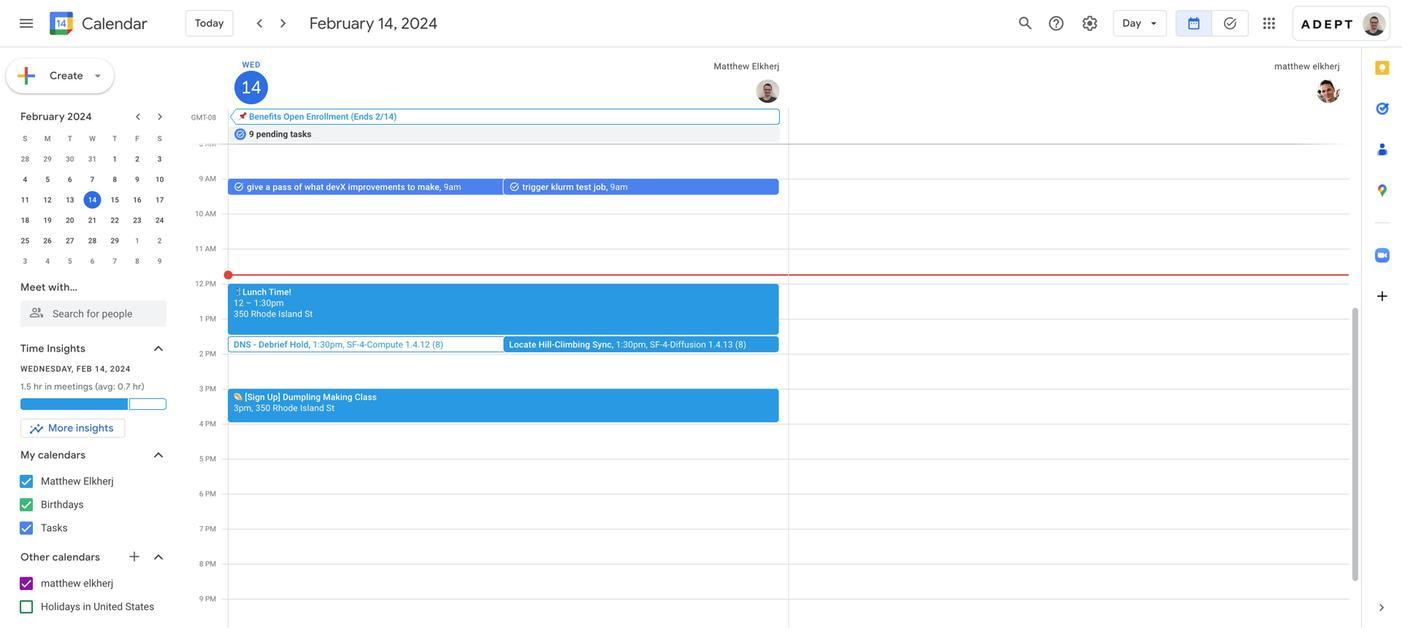 Task type: locate. For each thing, give the bounding box(es) containing it.
matthew
[[1275, 61, 1310, 72], [41, 578, 81, 590]]

350 down [sign
[[255, 404, 270, 414]]

8 pm from the top
[[205, 525, 216, 534]]

pm down 8 pm
[[205, 595, 216, 604]]

2 for 2 pm
[[199, 350, 203, 359]]

t up january 30 element
[[68, 134, 72, 143]]

am down 9 am
[[205, 210, 216, 218]]

0 vertical spatial 11
[[21, 196, 29, 204]]

row containing 📌 benefits open enrollment (ends 2/14)
[[222, 109, 1361, 144]]

11 inside row group
[[21, 196, 29, 204]]

8 for 8 pm
[[199, 560, 203, 569]]

1 horizontal spatial s
[[157, 134, 162, 143]]

1 horizontal spatial st
[[326, 404, 335, 414]]

my
[[20, 449, 35, 462]]

0 horizontal spatial 350
[[234, 309, 249, 320]]

1 horizontal spatial 29
[[111, 237, 119, 245]]

Meet with… search field
[[0, 275, 181, 327]]

0 horizontal spatial in
[[45, 382, 52, 393]]

9 down 8 pm
[[199, 595, 203, 604]]

2 vertical spatial 1
[[199, 315, 203, 324]]

10 inside 14 grid
[[195, 210, 203, 218]]

21 element
[[84, 212, 101, 229]]

2 up the march 9 element
[[158, 237, 162, 245]]

29 down 22
[[111, 237, 119, 245]]

1:30pm right hold
[[313, 340, 343, 350]]

1 vertical spatial 12
[[195, 280, 203, 288]]

meet
[[20, 281, 46, 294]]

1 horizontal spatial 4-
[[663, 340, 670, 350]]

1 horizontal spatial in
[[83, 601, 91, 613]]

2 9am from the left
[[610, 182, 628, 192]]

1 horizontal spatial hr
[[133, 382, 142, 393]]

30
[[66, 155, 74, 164]]

1 vertical spatial matthew elkherj
[[41, 476, 114, 488]]

in left 'united'
[[83, 601, 91, 613]]

cell
[[228, 109, 789, 144]]

9 down march 2 element
[[158, 257, 162, 266]]

2 for march 2 element
[[158, 237, 162, 245]]

0 vertical spatial 12
[[43, 196, 52, 204]]

1 vertical spatial matthew
[[41, 578, 81, 590]]

1 horizontal spatial 11
[[195, 245, 203, 253]]

0 horizontal spatial 2
[[135, 155, 139, 164]]

19 element
[[39, 212, 56, 229]]

8 down gmt-
[[199, 139, 203, 148]]

0 horizontal spatial sf-
[[347, 340, 359, 350]]

12 inside 🍴lunch time! 12 – 1:30pm 350 rhode island st
[[234, 298, 244, 309]]

2 hr from the left
[[133, 382, 142, 393]]

1 vertical spatial 14
[[88, 196, 97, 204]]

1 pm
[[199, 315, 216, 324]]

1 horizontal spatial 2
[[158, 237, 162, 245]]

0 horizontal spatial matthew elkherj
[[41, 476, 114, 488]]

0 vertical spatial 6
[[68, 175, 72, 184]]

island down time!
[[278, 309, 302, 320]]

march 8 element
[[128, 253, 146, 270]]

🥟
[[234, 393, 243, 403]]

1 horizontal spatial 9am
[[610, 182, 628, 192]]

pm for 6 pm
[[205, 490, 216, 499]]

0 horizontal spatial february
[[20, 110, 65, 123]]

m
[[44, 134, 51, 143]]

17 element
[[151, 191, 168, 209]]

12 inside february 2024 grid
[[43, 196, 52, 204]]

11 for 11
[[21, 196, 29, 204]]

pm for 3 pm
[[205, 385, 216, 394]]

7 up 8 pm
[[199, 525, 203, 534]]

1 horizontal spatial matthew elkherj
[[714, 61, 780, 72]]

wednesday, february 14, today element
[[234, 71, 268, 104]]

january 29 element
[[39, 150, 56, 168]]

1 horizontal spatial 1:30pm
[[313, 340, 343, 350]]

w
[[89, 134, 96, 143]]

4- left 1.4.13
[[663, 340, 670, 350]]

1 vertical spatial calendars
[[52, 551, 100, 565]]

in down wednesday,
[[45, 382, 52, 393]]

1 horizontal spatial elkherj
[[752, 61, 780, 72]]

2 pm from the top
[[205, 315, 216, 324]]

0 vertical spatial 14,
[[378, 13, 397, 34]]

0 horizontal spatial 6
[[68, 175, 72, 184]]

22
[[111, 216, 119, 225]]

island inside 🍴lunch time! 12 – 1:30pm 350 rhode island st
[[278, 309, 302, 320]]

0 vertical spatial island
[[278, 309, 302, 320]]

2 horizontal spatial 1:30pm
[[616, 340, 646, 350]]

pm up 8 pm
[[205, 525, 216, 534]]

14
[[240, 76, 260, 99], [88, 196, 97, 204]]

1 horizontal spatial sf-
[[650, 340, 663, 350]]

in
[[45, 382, 52, 393], [83, 601, 91, 613]]

9am right job
[[610, 182, 628, 192]]

, down [sign
[[251, 404, 253, 414]]

0 horizontal spatial t
[[68, 134, 72, 143]]

pm left dns at the bottom of page
[[205, 350, 216, 359]]

14 grid
[[187, 47, 1361, 629]]

1:30pm down time!
[[254, 298, 284, 309]]

pass
[[273, 182, 292, 192]]

row group
[[14, 149, 171, 272]]

task_alt
[[1223, 16, 1238, 31]]

s
[[23, 134, 27, 143], [157, 134, 162, 143]]

row containing 11
[[14, 190, 171, 210]]

29 inside 29 element
[[111, 237, 119, 245]]

14 up 21
[[88, 196, 97, 204]]

1 vertical spatial february
[[20, 110, 65, 123]]

14 inside wed 14
[[240, 76, 260, 99]]

0 vertical spatial 2
[[135, 155, 139, 164]]

calendars down the tasks
[[52, 551, 100, 565]]

2 vertical spatial 3
[[199, 385, 203, 394]]

📌 benefits open enrollment (ends 2/14)
[[238, 112, 397, 122]]

pm
[[205, 280, 216, 288], [205, 315, 216, 324], [205, 350, 216, 359], [205, 385, 216, 394], [205, 420, 216, 429], [205, 455, 216, 464], [205, 490, 216, 499], [205, 525, 216, 534], [205, 560, 216, 569], [205, 595, 216, 604]]

6
[[68, 175, 72, 184], [90, 257, 94, 266], [199, 490, 203, 499]]

0 horizontal spatial 11
[[21, 196, 29, 204]]

rhode down –
[[251, 309, 276, 320]]

main drawer image
[[18, 15, 35, 32]]

sf- left diffusion
[[650, 340, 663, 350]]

2 (8) from the left
[[735, 340, 746, 350]]

1 horizontal spatial 350
[[255, 404, 270, 414]]

(8) right 1.4.12
[[432, 340, 444, 350]]

13
[[66, 196, 74, 204]]

2 horizontal spatial 2
[[199, 350, 203, 359]]

1 horizontal spatial 10
[[195, 210, 203, 218]]

9 inside button
[[249, 129, 254, 139]]

pm for 2 pm
[[205, 350, 216, 359]]

matthew elkherj inside other calendars list
[[41, 578, 113, 590]]

4- for compute
[[359, 340, 367, 350]]

3 up "10" element
[[158, 155, 162, 164]]

11 element
[[16, 191, 34, 209]]

0 horizontal spatial 4-
[[359, 340, 367, 350]]

14 column header
[[229, 47, 789, 109]]

row containing 18
[[14, 210, 171, 231]]

meetings
[[54, 382, 93, 393]]

more insights
[[48, 422, 114, 435]]

march 3 element
[[16, 253, 34, 270]]

1.4.12
[[405, 340, 430, 350]]

3 inside 14 grid
[[199, 385, 203, 394]]

11 down 10 am
[[195, 245, 203, 253]]

dns - debrief hold , 1:30pm , sf-4-compute 1.4.12 (8)
[[234, 340, 444, 350]]

matthew inside other calendars list
[[41, 578, 81, 590]]

28 left january 29 "element"
[[21, 155, 29, 164]]

(8) for sf-4-compute 1.4.12 (8)
[[432, 340, 444, 350]]

9 for 9 pending tasks
[[249, 129, 254, 139]]

8 up 9 pm
[[199, 560, 203, 569]]

february for february 2024
[[20, 110, 65, 123]]

0 horizontal spatial st
[[305, 309, 313, 320]]

1 pm from the top
[[205, 280, 216, 288]]

, right test
[[606, 182, 608, 192]]

29 for 29 element in the left of the page
[[111, 237, 119, 245]]

elkherj inside 14 column header
[[752, 61, 780, 72]]

st
[[305, 309, 313, 320], [326, 404, 335, 414]]

1 vertical spatial elkherj
[[83, 578, 113, 590]]

1 horizontal spatial matthew
[[714, 61, 750, 72]]

12 down 11 am
[[195, 280, 203, 288]]

trigger
[[522, 182, 549, 192]]

hr right 0.7
[[133, 382, 142, 393]]

create button
[[6, 58, 114, 93]]

1:30pm for locate
[[616, 340, 646, 350]]

5 inside 14 grid
[[199, 455, 203, 464]]

1:30pm right sync
[[616, 340, 646, 350]]

am down the 8 am
[[205, 175, 216, 183]]

pm up 6 pm at the bottom of page
[[205, 455, 216, 464]]

28 down 21
[[88, 237, 97, 245]]

march 5 element
[[61, 253, 79, 270]]

1 vertical spatial 11
[[195, 245, 203, 253]]

10 for 10 am
[[195, 210, 203, 218]]

350 inside 🥟 [sign up] dumpling making class 3pm , 350 rhode island st
[[255, 404, 270, 414]]

matthew elkherj
[[714, 61, 780, 72], [41, 476, 114, 488]]

0 vertical spatial calendars
[[38, 449, 86, 462]]

3 down 25 element
[[23, 257, 27, 266]]

0 horizontal spatial matthew
[[41, 578, 81, 590]]

11 up '18'
[[21, 196, 29, 204]]

0 vertical spatial 14
[[240, 76, 260, 99]]

7 for 7 pm
[[199, 525, 203, 534]]

march 6 element
[[84, 253, 101, 270]]

12 left –
[[234, 298, 244, 309]]

1 up march 8 "element"
[[135, 237, 139, 245]]

4 inside "element"
[[45, 257, 50, 266]]

1 horizontal spatial (8)
[[735, 340, 746, 350]]

1 horizontal spatial 4
[[45, 257, 50, 266]]

10 up 11 am
[[195, 210, 203, 218]]

3 pm from the top
[[205, 350, 216, 359]]

2 horizontal spatial 12
[[234, 298, 244, 309]]

10 pm from the top
[[205, 595, 216, 604]]

2 sf- from the left
[[650, 340, 663, 350]]

14 down wed
[[240, 76, 260, 99]]

2 vertical spatial 2
[[199, 350, 203, 359]]

matthew elkherj inside 14 column header
[[714, 61, 780, 72]]

11 for 11 am
[[195, 245, 203, 253]]

2 down f
[[135, 155, 139, 164]]

9am right make at the left top of page
[[444, 182, 461, 192]]

-
[[253, 340, 256, 350]]

of
[[294, 182, 302, 192]]

task_alt button
[[1212, 6, 1249, 41]]

1 vertical spatial rhode
[[273, 404, 298, 414]]

diffusion
[[670, 340, 706, 350]]

11 inside 14 grid
[[195, 245, 203, 253]]

sf- for sf-4-compute 1.4.12 (8)
[[347, 340, 359, 350]]

6 down january 30 element
[[68, 175, 72, 184]]

2 horizontal spatial 6
[[199, 490, 203, 499]]

st up hold
[[305, 309, 313, 320]]

5 up 12 element
[[45, 175, 50, 184]]

2 down the 1 pm at the left bottom
[[199, 350, 203, 359]]

rhode inside 🥟 [sign up] dumpling making class 3pm , 350 rhode island st
[[273, 404, 298, 414]]

6 down 28 element
[[90, 257, 94, 266]]

31
[[88, 155, 97, 164]]

12 element
[[39, 191, 56, 209]]

8
[[199, 139, 203, 148], [113, 175, 117, 184], [135, 257, 139, 266], [199, 560, 203, 569]]

4 am from the top
[[205, 245, 216, 253]]

350 down –
[[234, 309, 249, 320]]

9am
[[444, 182, 461, 192], [610, 182, 628, 192]]

t left f
[[113, 134, 117, 143]]

1 sf- from the left
[[347, 340, 359, 350]]

10 am
[[195, 210, 216, 218]]

29 inside january 29 "element"
[[43, 155, 52, 164]]

settings menu image
[[1081, 15, 1099, 32]]

6 up 7 pm
[[199, 490, 203, 499]]

am for 8 am
[[205, 139, 216, 148]]

10 up 17
[[156, 175, 164, 184]]

6 pm from the top
[[205, 455, 216, 464]]

4 pm from the top
[[205, 385, 216, 394]]

3 am from the top
[[205, 210, 216, 218]]

0.7
[[118, 382, 131, 393]]

12 for 12 pm
[[195, 280, 203, 288]]

today
[[195, 17, 224, 30]]

0 horizontal spatial matthew elkherj
[[41, 578, 113, 590]]

pm for 4 pm
[[205, 420, 216, 429]]

9 for the march 9 element
[[158, 257, 162, 266]]

s up january 28 element at the top left
[[23, 134, 27, 143]]

am down 08 on the top of page
[[205, 139, 216, 148]]

21
[[88, 216, 97, 225]]

29 element
[[106, 232, 124, 250]]

sf- left 'compute' at the left bottom
[[347, 340, 359, 350]]

2 vertical spatial 7
[[199, 525, 203, 534]]

january 30 element
[[61, 150, 79, 168]]

pm left 🥟
[[205, 385, 216, 394]]

2/14)
[[375, 112, 397, 122]]

2 horizontal spatial 1
[[199, 315, 203, 324]]

cell containing 📌 benefits open enrollment (ends 2/14)
[[228, 109, 789, 144]]

pm up 2 pm
[[205, 315, 216, 324]]

2 horizontal spatial 3
[[199, 385, 203, 394]]

0 horizontal spatial 10
[[156, 175, 164, 184]]

1 right the "january 31" element
[[113, 155, 117, 164]]

4- up class
[[359, 340, 367, 350]]

time
[[20, 343, 44, 356]]

10 inside "10" element
[[156, 175, 164, 184]]

1 vertical spatial 350
[[255, 404, 270, 414]]

8 down march 1 element
[[135, 257, 139, 266]]

2 4- from the left
[[663, 340, 670, 350]]

1:30pm
[[254, 298, 284, 309], [313, 340, 343, 350], [616, 340, 646, 350]]

7 inside 14 grid
[[199, 525, 203, 534]]

12 up 19
[[43, 196, 52, 204]]

klurm
[[551, 182, 574, 192]]

cell inside 14 grid
[[228, 109, 789, 144]]

elkherj
[[752, 61, 780, 72], [83, 476, 114, 488]]

5 for 5 pm
[[199, 455, 203, 464]]

2 inside 14 grid
[[199, 350, 203, 359]]

1 horizontal spatial 1
[[135, 237, 139, 245]]

island down dumpling
[[300, 404, 324, 414]]

1 vertical spatial 28
[[88, 237, 97, 245]]

0 vertical spatial 2024
[[401, 13, 438, 34]]

25
[[21, 237, 29, 245]]

4 down "26" element
[[45, 257, 50, 266]]

19
[[43, 216, 52, 225]]

18 element
[[16, 212, 34, 229]]

1 horizontal spatial 7
[[113, 257, 117, 266]]

meet with…
[[20, 281, 78, 294]]

2 vertical spatial 6
[[199, 490, 203, 499]]

1 for march 1 element
[[135, 237, 139, 245]]

0 horizontal spatial 3
[[23, 257, 27, 266]]

devx
[[326, 182, 346, 192]]

calendars down more
[[38, 449, 86, 462]]

1 inside grid
[[199, 315, 203, 324]]

2
[[135, 155, 139, 164], [158, 237, 162, 245], [199, 350, 203, 359]]

7 down the "january 31" element
[[90, 175, 94, 184]]

calendar heading
[[79, 14, 147, 34]]

row
[[222, 109, 1361, 144], [14, 129, 171, 149], [14, 149, 171, 169], [14, 169, 171, 190], [14, 190, 171, 210], [14, 210, 171, 231], [14, 231, 171, 251], [14, 251, 171, 272]]

benefits
[[249, 112, 281, 122]]

6 inside 14 grid
[[199, 490, 203, 499]]

8 pm
[[199, 560, 216, 569]]

9 for 9 pm
[[199, 595, 203, 604]]

0 vertical spatial 29
[[43, 155, 52, 164]]

0 vertical spatial 10
[[156, 175, 164, 184]]

5 pm
[[199, 455, 216, 464]]

2 am from the top
[[205, 175, 216, 183]]

other calendars button
[[3, 546, 181, 570]]

tab list
[[1362, 47, 1402, 588]]

4 down january 28 element at the top left
[[23, 175, 27, 184]]

13 element
[[61, 191, 79, 209]]

27 element
[[61, 232, 79, 250]]

3 inside "march 3" element
[[23, 257, 27, 266]]

date_range
[[1187, 16, 1201, 31]]

row containing 3
[[14, 251, 171, 272]]

29 down m
[[43, 155, 52, 164]]

8 for 8 am
[[199, 139, 203, 148]]

elkherj
[[1313, 61, 1340, 72], [83, 578, 113, 590]]

1 down 12 pm
[[199, 315, 203, 324]]

4 down 3 pm
[[199, 420, 203, 429]]

2 vertical spatial 2024
[[110, 365, 131, 374]]

february
[[309, 13, 374, 34], [20, 110, 65, 123]]

am for 9 am
[[205, 175, 216, 183]]

0 horizontal spatial 1:30pm
[[254, 298, 284, 309]]

hr right 1.5
[[34, 382, 42, 393]]

22 element
[[106, 212, 124, 229]]

am for 10 am
[[205, 210, 216, 218]]

0 vertical spatial rhode
[[251, 309, 276, 320]]

5 up 6 pm at the bottom of page
[[199, 455, 203, 464]]

8 for march 8 "element"
[[135, 257, 139, 266]]

1 vertical spatial island
[[300, 404, 324, 414]]

1 horizontal spatial elkherj
[[1313, 61, 1340, 72]]

calendars
[[38, 449, 86, 462], [52, 551, 100, 565]]

9 left the pending
[[249, 129, 254, 139]]

wednesday, feb 14, 2024
[[20, 365, 131, 374]]

0 horizontal spatial 4
[[23, 175, 27, 184]]

1 vertical spatial 14,
[[95, 365, 108, 374]]

🍴lunch
[[234, 287, 267, 298]]

2 horizontal spatial 4
[[199, 420, 203, 429]]

5 down 27 "element"
[[68, 257, 72, 266]]

9 up 10 am
[[199, 175, 203, 183]]

3 up 4 pm
[[199, 385, 203, 394]]

improvements
[[348, 182, 405, 192]]

1 vertical spatial 2024
[[67, 110, 92, 123]]

(8) right 1.4.13
[[735, 340, 746, 350]]

1 horizontal spatial 28
[[88, 237, 97, 245]]

1 vertical spatial st
[[326, 404, 335, 414]]

1 vertical spatial matthew
[[41, 476, 81, 488]]

23 element
[[128, 212, 146, 229]]

1.5 hr in meetings ( avg: 0.7 hr )
[[20, 382, 145, 393]]

s right f
[[157, 134, 162, 143]]

st down making
[[326, 404, 335, 414]]

2 vertical spatial 4
[[199, 420, 203, 429]]

16
[[133, 196, 141, 204]]

1 horizontal spatial 14,
[[378, 13, 397, 34]]

14 inside cell
[[88, 196, 97, 204]]

elkherj inside my calendars list
[[83, 476, 114, 488]]

350 inside 🍴lunch time! 12 – 1:30pm 350 rhode island st
[[234, 309, 249, 320]]

4 inside grid
[[199, 420, 203, 429]]

pm down 3 pm
[[205, 420, 216, 429]]

gmt-08
[[191, 113, 216, 122]]

7 pm
[[199, 525, 216, 534]]

10
[[156, 175, 164, 184], [195, 210, 203, 218]]

avg:
[[98, 382, 115, 393]]

9 pm
[[199, 595, 216, 604]]

more
[[48, 422, 73, 435]]

0 vertical spatial matthew elkherj
[[1275, 61, 1340, 72]]

2 s from the left
[[157, 134, 162, 143]]

pm up 7 pm
[[205, 490, 216, 499]]

5 pm from the top
[[205, 420, 216, 429]]

0 vertical spatial matthew
[[1275, 61, 1310, 72]]

1 for 1 pm
[[199, 315, 203, 324]]

1 vertical spatial 5
[[68, 257, 72, 266]]

2024
[[401, 13, 438, 34], [67, 110, 92, 123], [110, 365, 131, 374]]

pm up the 1 pm at the left bottom
[[205, 280, 216, 288]]

island
[[278, 309, 302, 320], [300, 404, 324, 414]]

2 horizontal spatial 2024
[[401, 13, 438, 34]]

2 vertical spatial 5
[[199, 455, 203, 464]]

0 horizontal spatial (8)
[[432, 340, 444, 350]]

pending
[[256, 129, 288, 139]]

0 horizontal spatial 1
[[113, 155, 117, 164]]

1 vertical spatial matthew elkherj
[[41, 578, 113, 590]]

am up 12 pm
[[205, 245, 216, 253]]

1 4- from the left
[[359, 340, 367, 350]]

0 horizontal spatial s
[[23, 134, 27, 143]]

0 vertical spatial 7
[[90, 175, 94, 184]]

matthew inside my calendars list
[[41, 476, 81, 488]]

9 pm from the top
[[205, 560, 216, 569]]

20
[[66, 216, 74, 225]]

7 down 29 element in the left of the page
[[113, 257, 117, 266]]

29
[[43, 155, 52, 164], [111, 237, 119, 245]]

2 vertical spatial 12
[[234, 298, 244, 309]]

1 (8) from the left
[[432, 340, 444, 350]]

0 vertical spatial st
[[305, 309, 313, 320]]

pm for 7 pm
[[205, 525, 216, 534]]

rhode inside 🍴lunch time! 12 – 1:30pm 350 rhode island st
[[251, 309, 276, 320]]

16 element
[[128, 191, 146, 209]]

1 horizontal spatial 12
[[195, 280, 203, 288]]

rhode down up]
[[273, 404, 298, 414]]

1 am from the top
[[205, 139, 216, 148]]

3
[[158, 155, 162, 164], [23, 257, 27, 266], [199, 385, 203, 394]]

1 horizontal spatial matthew elkherj
[[1275, 61, 1340, 72]]

matthew inside 14 grid
[[1275, 61, 1310, 72]]

pm up 9 pm
[[205, 560, 216, 569]]

8 inside "element"
[[135, 257, 139, 266]]

matthew elkherj inside my calendars list
[[41, 476, 114, 488]]

3pm
[[234, 404, 251, 414]]

march 9 element
[[151, 253, 168, 270]]

1 s from the left
[[23, 134, 27, 143]]

6 inside 'element'
[[90, 257, 94, 266]]

7 pm from the top
[[205, 490, 216, 499]]



Task type: describe. For each thing, give the bounding box(es) containing it.
locate hill-climbing sync , 1:30pm , sf-4-diffusion 1.4.13 (8)
[[509, 340, 746, 350]]

15 element
[[106, 191, 124, 209]]

sync
[[592, 340, 612, 350]]

give a pass of what devx improvements to make , 9am
[[247, 182, 461, 192]]

pm for 1 pm
[[205, 315, 216, 324]]

9 pending tasks
[[249, 129, 312, 139]]

3 pm
[[199, 385, 216, 394]]

open
[[284, 112, 304, 122]]

4- for diffusion
[[663, 340, 670, 350]]

my calendars list
[[3, 470, 181, 540]]

3 for "march 3" element
[[23, 257, 27, 266]]

Search for people to meet text field
[[29, 301, 158, 327]]

calendars for my calendars
[[38, 449, 86, 462]]

time insights button
[[0, 337, 181, 361]]

28 element
[[84, 232, 101, 250]]

0 horizontal spatial 14,
[[95, 365, 108, 374]]

12 pm
[[195, 280, 216, 288]]

time insights
[[20, 343, 86, 356]]

9 up 16 element
[[135, 175, 139, 184]]

march 1 element
[[128, 232, 146, 250]]

6 for march 6 'element'
[[90, 257, 94, 266]]

trigger klurm test job , 9am
[[522, 182, 628, 192]]

st inside 🥟 [sign up] dumpling making class 3pm , 350 rhode island st
[[326, 404, 335, 414]]

2 t from the left
[[113, 134, 117, 143]]

10 element
[[151, 171, 168, 188]]

25 element
[[16, 232, 34, 250]]

10 for 10
[[156, 175, 164, 184]]

1.4.13
[[708, 340, 733, 350]]

calendar
[[82, 14, 147, 34]]

st inside 🍴lunch time! 12 – 1:30pm 350 rhode island st
[[305, 309, 313, 320]]

day
[[1123, 17, 1142, 30]]

up]
[[267, 393, 280, 403]]

row containing 4
[[14, 169, 171, 190]]

6 pm
[[199, 490, 216, 499]]

[sign
[[245, 393, 265, 403]]

other calendars
[[20, 551, 100, 565]]

insights
[[76, 422, 114, 435]]

holidays
[[41, 601, 80, 613]]

other
[[20, 551, 50, 565]]

calendar element
[[47, 9, 147, 41]]

, left diffusion
[[646, 340, 648, 350]]

row inside 14 grid
[[222, 109, 1361, 144]]

create
[[50, 69, 83, 83]]

2 pm
[[199, 350, 216, 359]]

26 element
[[39, 232, 56, 250]]

20 element
[[61, 212, 79, 229]]

row containing 28
[[14, 149, 171, 169]]

(
[[95, 382, 98, 393]]

hold
[[290, 340, 309, 350]]

locate
[[509, 340, 536, 350]]

debrief
[[259, 340, 288, 350]]

0 vertical spatial 5
[[45, 175, 50, 184]]

28 for 28 element
[[88, 237, 97, 245]]

27
[[66, 237, 74, 245]]

, right debrief
[[309, 340, 311, 350]]

dns
[[234, 340, 251, 350]]

pm for 12 pm
[[205, 280, 216, 288]]

1 horizontal spatial 2024
[[110, 365, 131, 374]]

, inside 🥟 [sign up] dumpling making class 3pm , 350 rhode island st
[[251, 404, 253, 414]]

hill-
[[539, 340, 555, 350]]

row containing s
[[14, 129, 171, 149]]

row group containing 28
[[14, 149, 171, 272]]

5 for march 5 element
[[68, 257, 72, 266]]

1 horizontal spatial 3
[[158, 155, 162, 164]]

23
[[133, 216, 141, 225]]

in inside other calendars list
[[83, 601, 91, 613]]

february 2024
[[20, 110, 92, 123]]

, right to
[[439, 182, 441, 192]]

(8) for sf-4-diffusion 1.4.13 (8)
[[735, 340, 746, 350]]

17
[[156, 196, 164, 204]]

a
[[266, 182, 270, 192]]

pm for 8 pm
[[205, 560, 216, 569]]

1 9am from the left
[[444, 182, 461, 192]]

climbing
[[555, 340, 590, 350]]

dumpling
[[283, 393, 321, 403]]

1.5
[[20, 382, 31, 393]]

7 for the march 7 element
[[113, 257, 117, 266]]

add other calendars image
[[127, 550, 142, 565]]

1:30pm for dns
[[313, 340, 343, 350]]

08
[[208, 113, 216, 122]]

day button
[[1113, 6, 1167, 41]]

0 vertical spatial 4
[[23, 175, 27, 184]]

9 for 9 am
[[199, 175, 203, 183]]

row containing 25
[[14, 231, 171, 251]]

calendars for other calendars
[[52, 551, 100, 565]]

matthew inside 14 column header
[[714, 61, 750, 72]]

test
[[576, 182, 591, 192]]

today button
[[186, 6, 233, 41]]

15
[[111, 196, 119, 204]]

14 cell
[[81, 190, 104, 210]]

12 for 12
[[43, 196, 52, 204]]

24 element
[[151, 212, 168, 229]]

march 2 element
[[151, 232, 168, 250]]

1 hr from the left
[[34, 382, 42, 393]]

14, today element
[[84, 191, 101, 209]]

united
[[94, 601, 123, 613]]

insights
[[47, 343, 86, 356]]

birthdays
[[41, 499, 84, 511]]

tasks
[[290, 129, 312, 139]]

, left 'compute' at the left bottom
[[343, 340, 345, 350]]

6 for 6 pm
[[199, 490, 203, 499]]

26
[[43, 237, 52, 245]]

3 for 3 pm
[[199, 385, 203, 394]]

pm for 9 pm
[[205, 595, 216, 604]]

january 31 element
[[84, 150, 101, 168]]

9 pending tasks button
[[229, 126, 780, 142]]

0 horizontal spatial 7
[[90, 175, 94, 184]]

1:30pm inside 🍴lunch time! 12 – 1:30pm 350 rhode island st
[[254, 298, 284, 309]]

to
[[407, 182, 415, 192]]

other calendars list
[[3, 573, 181, 619]]

29 for january 29 "element"
[[43, 155, 52, 164]]

18
[[21, 216, 29, 225]]

24
[[156, 216, 164, 225]]

wed 14
[[240, 60, 261, 99]]

matthew elkherj inside 14 grid
[[1275, 61, 1340, 72]]

1 t from the left
[[68, 134, 72, 143]]

more insights button
[[20, 419, 125, 438]]

–
[[246, 298, 252, 309]]

february for february 14, 2024
[[309, 13, 374, 34]]

march 7 element
[[106, 253, 124, 270]]

0 horizontal spatial 2024
[[67, 110, 92, 123]]

make
[[418, 182, 439, 192]]

11 am
[[195, 245, 216, 253]]

am for 11 am
[[205, 245, 216, 253]]

8 am
[[199, 139, 216, 148]]

february 2024 grid
[[14, 129, 171, 272]]

tasks
[[41, 523, 68, 535]]

4 for march 4 "element"
[[45, 257, 50, 266]]

compute
[[367, 340, 403, 350]]

🥟 [sign up] dumpling making class 3pm , 350 rhode island st
[[234, 393, 377, 414]]

wednesday,
[[20, 365, 74, 374]]

8 up 15 element
[[113, 175, 117, 184]]

states
[[125, 601, 154, 613]]

elkherj inside 14 grid
[[1313, 61, 1340, 72]]

sf- for sf-4-diffusion 1.4.13 (8)
[[650, 340, 663, 350]]

gmt-
[[191, 113, 208, 122]]

island inside 🥟 [sign up] dumpling making class 3pm , 350 rhode island st
[[300, 404, 324, 414]]

what
[[304, 182, 324, 192]]

march 4 element
[[39, 253, 56, 270]]

give
[[247, 182, 263, 192]]

pm for 5 pm
[[205, 455, 216, 464]]

, right climbing
[[612, 340, 614, 350]]

date_range button
[[1176, 6, 1212, 41]]

4 for 4 pm
[[199, 420, 203, 429]]

28 for january 28 element at the top left
[[21, 155, 29, 164]]

elkherj inside other calendars list
[[83, 578, 113, 590]]

9 am
[[199, 175, 216, 183]]

january 28 element
[[16, 150, 34, 168]]



Task type: vqa. For each thing, say whether or not it's contained in the screenshot.


